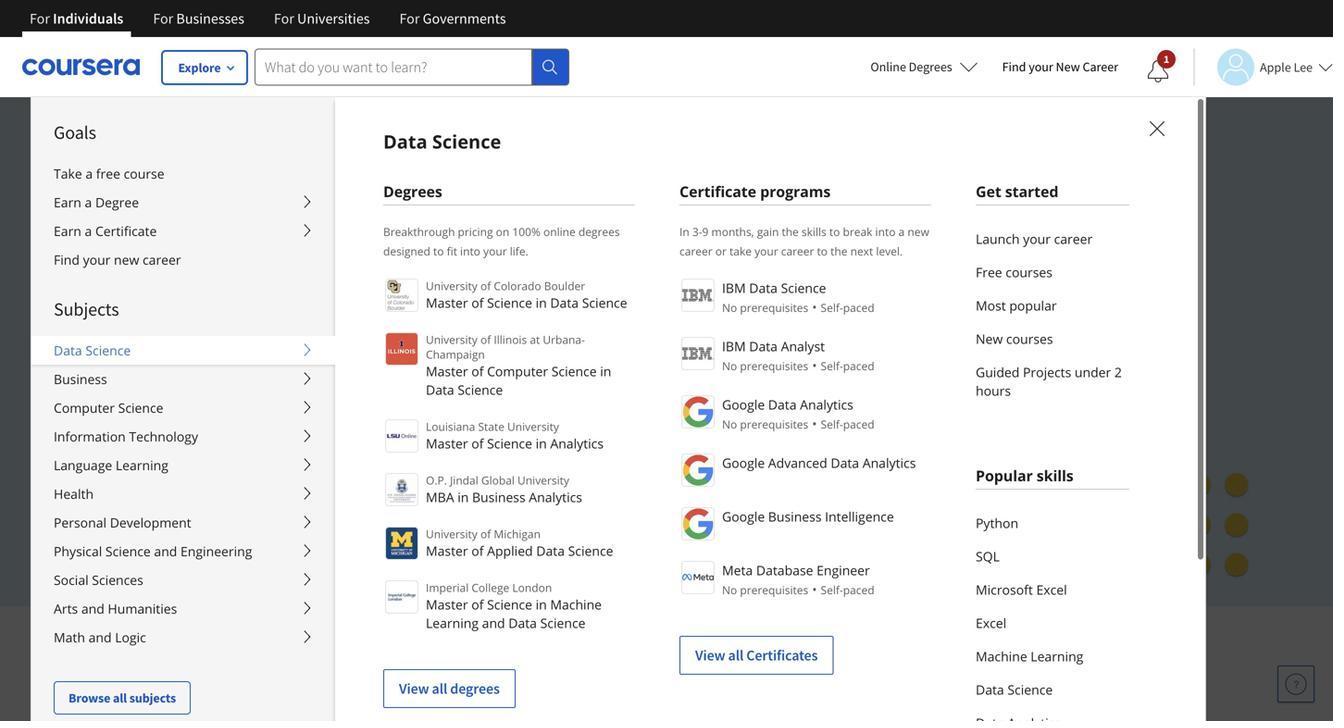 Task type: vqa. For each thing, say whether or not it's contained in the screenshot.


Task type: describe. For each thing, give the bounding box(es) containing it.
find for find your new career
[[54, 251, 80, 268]]

business inside o.p. jindal global university mba in business analytics
[[472, 488, 526, 506]]

to left next
[[817, 243, 828, 259]]

online
[[871, 58, 906, 75]]

microsoft excel
[[976, 581, 1067, 599]]

class
[[449, 260, 494, 288]]

start
[[159, 458, 191, 476]]

a inside in 3-9 months, gain the skills to break into a new career or take your career to the next level.
[[899, 224, 905, 239]]

science inside louisiana state university master of science in analytics
[[487, 435, 532, 452]]

for for universities
[[274, 9, 294, 28]]

life.
[[510, 243, 528, 259]]

prerequisites for analytics
[[740, 417, 808, 432]]

computer inside the university of illinois at urbana- champaign master of computer science in data science
[[487, 362, 548, 380]]

imperial college london master of science in machine learning and data science
[[426, 580, 602, 632]]

science inside list
[[1008, 681, 1053, 698]]

and left logic
[[88, 629, 112, 646]]

free courses
[[976, 263, 1053, 281]]

master inside university of colorado boulder master of science in data science
[[426, 294, 468, 312]]

of left applied
[[471, 542, 484, 560]]

excel link
[[976, 606, 1129, 640]]

on inside breakthrough pricing on 100% online degrees designed to fit into your life.
[[496, 224, 509, 239]]

view for certificate programs
[[695, 646, 725, 665]]

o.p.
[[426, 473, 447, 488]]

ibm for ibm data analyst
[[722, 337, 746, 355]]

popular
[[976, 466, 1033, 486]]

physical science and engineering button
[[31, 537, 335, 566]]

of left illinois
[[480, 332, 491, 347]]

in inside university of colorado boulder master of science in data science
[[536, 294, 547, 312]]

university of colorado boulder logo image
[[385, 279, 418, 312]]

for for governments
[[399, 9, 420, 28]]

months,
[[711, 224, 754, 239]]

your inside the explore menu element
[[83, 251, 111, 268]]

science down colorado
[[487, 294, 532, 312]]

1 horizontal spatial the
[[831, 243, 848, 259]]

launch your career
[[976, 230, 1093, 248]]

of down class
[[471, 294, 484, 312]]

earn for earn a degree
[[54, 193, 81, 211]]

new inside list
[[976, 330, 1003, 348]]

illinois
[[494, 332, 527, 347]]

earn a certificate
[[54, 222, 157, 240]]

start 7-day free trial
[[159, 458, 294, 476]]

all for certificate programs
[[728, 646, 744, 665]]

personal development button
[[31, 508, 335, 537]]

ibm data analyst no prerequisites • self-paced
[[722, 337, 874, 374]]

take a free course link
[[31, 159, 335, 188]]

for individuals
[[30, 9, 123, 28]]

unlimited access to 7,000+ world-class courses, hands-on projects, and job-ready certificate programs—all included in your subscription
[[130, 260, 696, 353]]

university of michigan logo image
[[385, 527, 418, 560]]

self- for analyst
[[821, 358, 843, 374]]

and inside unlimited access to 7,000+ world-class courses, hands-on projects, and job-ready certificate programs—all included in your subscription
[[216, 292, 252, 320]]

free inside button
[[233, 458, 262, 476]]

health button
[[31, 480, 335, 508]]

science inside university of michigan master of applied data science
[[568, 542, 613, 560]]

online
[[543, 224, 576, 239]]

new courses link
[[976, 322, 1129, 355]]

online degrees button
[[856, 46, 993, 87]]

champaign
[[426, 347, 485, 362]]

certificate inside data science menu item
[[680, 181, 756, 201]]

subscription
[[178, 325, 295, 353]]

under
[[1075, 363, 1111, 381]]

paced for engineer
[[843, 582, 874, 598]]

and right arts
[[81, 600, 104, 617]]

university for applied
[[426, 526, 478, 542]]

paced for analytics
[[843, 417, 874, 432]]

in
[[680, 224, 689, 239]]

data down what do you want to learn? text box
[[383, 129, 427, 154]]

to inside unlimited access to 7,000+ world-class courses, hands-on projects, and job-ready certificate programs—all included in your subscription
[[295, 260, 314, 288]]

data inside google data analytics no prerequisites • self-paced
[[768, 396, 797, 413]]

level.
[[876, 243, 903, 259]]

free inside list
[[976, 263, 1002, 281]]

self- for analytics
[[821, 417, 843, 432]]

popular skills
[[976, 466, 1074, 486]]

data inside 'ibm data analyst no prerequisites • self-paced'
[[749, 337, 778, 355]]

new inside the explore menu element
[[114, 251, 139, 268]]

$399
[[147, 501, 176, 519]]

• for analytics
[[812, 415, 817, 432]]

a for free
[[86, 165, 93, 182]]

or $399 /year with 14-day money-back guarantee
[[130, 501, 442, 519]]

courses for free courses
[[1006, 263, 1053, 281]]

data science group
[[31, 96, 1333, 721]]

banner navigation
[[15, 0, 521, 37]]

take a free course
[[54, 165, 164, 182]]

data science link
[[976, 673, 1129, 706]]

next
[[850, 243, 873, 259]]

google advanced data analytics
[[722, 454, 916, 472]]

for businesses
[[153, 9, 244, 28]]

/month,
[[152, 415, 204, 433]]

self- for science
[[821, 300, 843, 315]]

colorado
[[494, 278, 541, 293]]

science down london
[[540, 614, 586, 632]]

master for master of science in analytics
[[426, 435, 468, 452]]

master inside the university of illinois at urbana- champaign master of computer science in data science
[[426, 362, 468, 380]]

career up ibm data science no prerequisites • self-paced
[[781, 243, 814, 259]]

career inside find your new career link
[[143, 251, 181, 268]]

science down college
[[487, 596, 532, 613]]

of inside imperial college london master of science in machine learning and data science
[[471, 596, 484, 613]]

9
[[702, 224, 709, 239]]

personal
[[54, 514, 107, 531]]

$59
[[130, 415, 152, 433]]

free
[[96, 165, 120, 182]]

in inside louisiana state university master of science in analytics
[[536, 435, 547, 452]]

logic
[[115, 629, 146, 646]]

engineer
[[817, 561, 870, 579]]

explore button
[[162, 51, 247, 84]]

science up the information technology
[[118, 399, 163, 417]]

paced for analyst
[[843, 358, 874, 374]]

learning inside imperial college london master of science in machine learning and data science
[[426, 614, 479, 632]]

governments
[[423, 9, 506, 28]]

science down "urbana-"
[[551, 362, 597, 380]]

no for ibm data analyst
[[722, 358, 737, 374]]

mba
[[426, 488, 454, 506]]

personal development
[[54, 514, 191, 531]]

and inside imperial college london master of science in machine learning and data science
[[482, 614, 505, 632]]

data inside university of colorado boulder master of science in data science
[[550, 294, 579, 312]]

1 horizontal spatial day
[[265, 501, 289, 519]]

show notifications image
[[1147, 60, 1169, 82]]

programs
[[760, 181, 831, 201]]

louisiana state university logo image
[[385, 419, 418, 453]]

individuals
[[53, 9, 123, 28]]

louisiana state university master of science in analytics
[[426, 419, 604, 452]]

paced for science
[[843, 300, 874, 315]]

courses,
[[499, 260, 578, 288]]

degrees inside data science menu item
[[383, 181, 442, 201]]

arts and humanities
[[54, 600, 177, 617]]

trial
[[264, 458, 294, 476]]

prerequisites for analyst
[[740, 358, 808, 374]]

apple lee button
[[1193, 49, 1333, 86]]

certificate
[[353, 292, 447, 320]]

projects
[[1023, 363, 1071, 381]]

information technology button
[[31, 422, 335, 451]]

microsoft
[[976, 581, 1033, 599]]

0 vertical spatial with
[[214, 501, 243, 519]]

microsoft excel link
[[976, 573, 1129, 606]]

of down champaign
[[471, 362, 484, 380]]

your left career
[[1029, 58, 1053, 75]]

all inside browse all subjects 'button'
[[113, 690, 127, 706]]

analytics inside o.p. jindal global university mba in business analytics
[[529, 488, 582, 506]]

in 3-9 months, gain the skills to break into a new career or take your career to the next level.
[[680, 224, 929, 259]]

university inside louisiana state university master of science in analytics
[[507, 419, 559, 434]]

science inside dropdown button
[[105, 542, 151, 560]]

google for google data analytics no prerequisites • self-paced
[[722, 396, 765, 413]]

data science inside popup button
[[54, 342, 131, 359]]

learning for language learning
[[116, 456, 168, 474]]

google data analytics no prerequisites • self-paced
[[722, 396, 874, 432]]

on inside unlimited access to 7,000+ world-class courses, hands-on projects, and job-ready certificate programs—all included in your subscription
[[648, 260, 673, 288]]

learning for machine learning
[[1031, 648, 1083, 665]]

2
[[1114, 363, 1122, 381]]

certificate inside dropdown button
[[95, 222, 157, 240]]

partnername logo image for meta database engineer
[[681, 561, 715, 594]]

business inside view all certificates 'list'
[[768, 508, 822, 525]]

• for engineer
[[812, 580, 817, 598]]

to left the break
[[829, 224, 840, 239]]

boulder
[[544, 278, 585, 293]]

global
[[481, 473, 515, 488]]

python
[[976, 514, 1018, 532]]

sql
[[976, 548, 1000, 565]]

duke university image
[[347, 678, 433, 707]]

excel inside "link"
[[976, 614, 1006, 632]]

help center image
[[1285, 673, 1307, 695]]

free courses link
[[976, 256, 1129, 289]]

google advanced data analytics link
[[680, 452, 931, 487]]

google for google advanced data analytics
[[722, 454, 765, 472]]

business inside popup button
[[54, 370, 107, 388]]

take
[[54, 165, 82, 182]]

science down hands-
[[582, 294, 627, 312]]

1 button
[[1132, 49, 1184, 94]]

louisiana
[[426, 419, 475, 434]]

companies
[[725, 621, 837, 651]]

view all degrees link
[[383, 669, 515, 708]]

guided
[[976, 363, 1020, 381]]

guarantee
[[375, 501, 442, 519]]

master for master of applied data science
[[426, 542, 468, 560]]

hands-
[[583, 260, 648, 288]]

degree
[[95, 193, 139, 211]]

data inside university of michigan master of applied data science
[[536, 542, 565, 560]]

find your new career
[[1002, 58, 1118, 75]]



Task type: locate. For each thing, give the bounding box(es) containing it.
prerequisites inside 'ibm data analyst no prerequisites • self-paced'
[[740, 358, 808, 374]]

university for champaign
[[426, 332, 478, 347]]

all inside view all certificates "link"
[[728, 646, 744, 665]]

0 horizontal spatial find
[[54, 251, 80, 268]]

courses up "popular" at the right of page
[[1006, 263, 1053, 281]]

of down college
[[471, 596, 484, 613]]

learning down the information technology
[[116, 456, 168, 474]]

get
[[976, 181, 1001, 201]]

list containing launch your career
[[976, 222, 1129, 407]]

in down london
[[536, 596, 547, 613]]

self- inside google data analytics no prerequisites • self-paced
[[821, 417, 843, 432]]

1 ibm from the top
[[722, 279, 746, 297]]

degrees
[[578, 224, 620, 239], [450, 680, 500, 698]]

and inside dropdown button
[[154, 542, 177, 560]]

2 earn from the top
[[54, 222, 81, 240]]

explore
[[178, 59, 221, 76]]

1 for from the left
[[30, 9, 50, 28]]

and down development on the bottom left of the page
[[154, 542, 177, 560]]

google left advanced
[[722, 454, 765, 472]]

2 google from the top
[[722, 454, 765, 472]]

1 horizontal spatial learning
[[426, 614, 479, 632]]

launch your career link
[[976, 222, 1129, 256]]

1 vertical spatial google
[[722, 454, 765, 472]]

self- inside ibm data science no prerequisites • self-paced
[[821, 300, 843, 315]]

ibm inside ibm data science no prerequisites • self-paced
[[722, 279, 746, 297]]

database
[[756, 561, 813, 579]]

university of colorado boulder master of science in data science
[[426, 278, 627, 312]]

goals
[[54, 121, 96, 144]]

university right global
[[518, 473, 569, 488]]

0 vertical spatial new
[[1056, 58, 1080, 75]]

to inside breakthrough pricing on 100% online degrees designed to fit into your life.
[[433, 243, 444, 259]]

list for skills
[[976, 506, 1129, 721]]

launch
[[976, 230, 1020, 248]]

prerequisites up advanced
[[740, 417, 808, 432]]

0 horizontal spatial business
[[54, 370, 107, 388]]

day
[[207, 458, 231, 476], [265, 501, 289, 519]]

in inside the university of illinois at urbana- champaign master of computer science in data science
[[600, 362, 611, 380]]

coursera image
[[22, 52, 140, 82]]

analytics inside google data analytics no prerequisites • self-paced
[[800, 396, 853, 413]]

0 vertical spatial earn
[[54, 193, 81, 211]]

start 7-day free trial button
[[130, 445, 323, 489]]

master inside imperial college london master of science in machine learning and data science
[[426, 596, 468, 613]]

university inside university of michigan master of applied data science
[[426, 526, 478, 542]]

at
[[530, 332, 540, 347]]

find your new career link
[[993, 56, 1128, 79]]

plus
[[994, 621, 1037, 651]]

1 vertical spatial into
[[460, 243, 480, 259]]

1 vertical spatial or
[[130, 501, 144, 519]]

prerequisites
[[740, 300, 808, 315], [740, 358, 808, 374], [740, 417, 808, 432], [740, 582, 808, 598]]

johns hopkins university image
[[1015, 678, 1191, 712]]

1 vertical spatial day
[[265, 501, 289, 519]]

4 partnername logo image from the top
[[681, 454, 715, 487]]

4 prerequisites from the top
[[740, 582, 808, 598]]

in down jindal on the bottom left of page
[[458, 488, 469, 506]]

5 partnername logo image from the top
[[681, 507, 715, 541]]

3 self- from the top
[[821, 417, 843, 432]]

1 horizontal spatial certificate
[[680, 181, 756, 201]]

all
[[728, 646, 744, 665], [432, 680, 447, 698], [113, 690, 127, 706]]

data up louisiana
[[426, 381, 454, 399]]

1 vertical spatial computer
[[54, 399, 115, 417]]

2 horizontal spatial data science
[[976, 681, 1053, 698]]

0 vertical spatial or
[[715, 243, 727, 259]]

career inside launch your career link
[[1054, 230, 1093, 248]]

skills inside in 3-9 months, gain the skills to break into a new career or take your career to the next level.
[[802, 224, 826, 239]]

google for google business intelligence
[[722, 508, 765, 525]]

in up o.p. jindal global university mba in business analytics
[[536, 435, 547, 452]]

your inside list
[[1023, 230, 1051, 248]]

2 vertical spatial data science
[[976, 681, 1053, 698]]

of up applied
[[480, 526, 491, 542]]

no for google data analytics
[[722, 417, 737, 432]]

3 no from the top
[[722, 417, 737, 432]]

learning up data science link
[[1031, 648, 1083, 665]]

google inside google data analytics no prerequisites • self-paced
[[722, 396, 765, 413]]

1 horizontal spatial new
[[908, 224, 929, 239]]

master inside louisiana state university master of science in analytics
[[426, 435, 468, 452]]

data down michigan
[[536, 542, 565, 560]]

0 vertical spatial courses
[[1006, 263, 1053, 281]]

on left 100%
[[496, 224, 509, 239]]

prerequisites inside google data analytics no prerequisites • self-paced
[[740, 417, 808, 432]]

of down state
[[471, 435, 484, 452]]

science right applied
[[568, 542, 613, 560]]

no inside meta database engineer no prerequisites • self-paced
[[722, 582, 737, 598]]

with left 14-
[[214, 501, 243, 519]]

paced down next
[[843, 300, 874, 315]]

no for ibm data science
[[722, 300, 737, 315]]

ibm inside 'ibm data analyst no prerequisites • self-paced'
[[722, 337, 746, 355]]

guided projects under 2 hours
[[976, 363, 1122, 399]]

excel inside microsoft excel link
[[1036, 581, 1067, 599]]

sql link
[[976, 540, 1129, 573]]

close image
[[1144, 116, 1168, 140]]

get started
[[976, 181, 1059, 201]]

2 no from the top
[[722, 358, 737, 374]]

of left colorado
[[480, 278, 491, 293]]

new down most
[[976, 330, 1003, 348]]

2 horizontal spatial business
[[768, 508, 822, 525]]

earn for earn a certificate
[[54, 222, 81, 240]]

for for businesses
[[153, 9, 173, 28]]

find inside the explore menu element
[[54, 251, 80, 268]]

included
[[592, 292, 673, 320]]

0 horizontal spatial degrees
[[450, 680, 500, 698]]

0 vertical spatial google
[[722, 396, 765, 413]]

into for degrees
[[460, 243, 480, 259]]

1 vertical spatial ibm
[[722, 337, 746, 355]]

ibm down take
[[722, 279, 746, 297]]

learning
[[116, 456, 168, 474], [426, 614, 479, 632], [1031, 648, 1083, 665]]

university right state
[[507, 419, 559, 434]]

of inside louisiana state university master of science in analytics
[[471, 435, 484, 452]]

anytime
[[252, 415, 306, 433]]

2 self- from the top
[[821, 358, 843, 374]]

view all certificates list
[[680, 277, 931, 675]]

3 for from the left
[[274, 9, 294, 28]]

ibm for ibm data science
[[722, 279, 746, 297]]

2 partnername logo image from the top
[[681, 337, 715, 370]]

your down gain
[[755, 243, 778, 259]]

certificate up 9
[[680, 181, 756, 201]]

data science inside list
[[976, 681, 1053, 698]]

2 vertical spatial learning
[[1031, 648, 1083, 665]]

find your new career
[[54, 251, 181, 268]]

3 google from the top
[[722, 508, 765, 525]]

career down 3-
[[680, 243, 713, 259]]

career up free courses link
[[1054, 230, 1093, 248]]

1 horizontal spatial view
[[695, 646, 725, 665]]

data science menu item
[[334, 96, 1333, 721]]

data science down "subjects" at the left top of the page
[[54, 342, 131, 359]]

4 self- from the top
[[821, 582, 843, 598]]

3 prerequisites from the top
[[740, 417, 808, 432]]

no down the meta
[[722, 582, 737, 598]]

0 horizontal spatial machine
[[550, 596, 602, 613]]

a left free
[[86, 165, 93, 182]]

1 horizontal spatial degrees
[[578, 224, 620, 239]]

business button
[[31, 365, 335, 393]]

university inside university of colorado boulder master of science in data science
[[426, 278, 478, 293]]

0 vertical spatial view
[[695, 646, 725, 665]]

view up the university of michigan image
[[695, 646, 725, 665]]

master down champaign
[[426, 362, 468, 380]]

1 horizontal spatial business
[[472, 488, 526, 506]]

data inside ibm data science no prerequisites • self-paced
[[749, 279, 778, 297]]

1 vertical spatial with
[[843, 621, 888, 651]]

or inside in 3-9 months, gain the skills to break into a new career or take your career to the next level.
[[715, 243, 727, 259]]

0 vertical spatial list
[[976, 222, 1129, 407]]

• inside ibm data science no prerequisites • self-paced
[[812, 298, 817, 316]]

certificate programs
[[680, 181, 831, 201]]

1 vertical spatial on
[[648, 260, 673, 288]]

the
[[782, 224, 799, 239], [831, 243, 848, 259]]

view inside "link"
[[695, 646, 725, 665]]

prerequisites up analyst
[[740, 300, 808, 315]]

ibm left analyst
[[722, 337, 746, 355]]

0 vertical spatial day
[[207, 458, 231, 476]]

2 vertical spatial business
[[768, 508, 822, 525]]

data science down machine learning
[[976, 681, 1053, 698]]

michigan
[[494, 526, 541, 542]]

0 horizontal spatial on
[[496, 224, 509, 239]]

3 • from the top
[[812, 415, 817, 432]]

2 list from the top
[[976, 506, 1129, 721]]

explore menu element
[[31, 97, 335, 715]]

view all degrees list
[[383, 277, 635, 708]]

0 vertical spatial learning
[[116, 456, 168, 474]]

money-
[[292, 501, 341, 519]]

courses for new courses
[[1006, 330, 1053, 348]]

1 horizontal spatial degrees
[[909, 58, 952, 75]]

3 partnername logo image from the top
[[681, 395, 715, 429]]

in inside imperial college london master of science in machine learning and data science
[[536, 596, 547, 613]]

1 master from the top
[[426, 294, 468, 312]]

partnername logo image for ibm data science
[[681, 279, 715, 312]]

all for degrees
[[432, 680, 447, 698]]

0 horizontal spatial view
[[399, 680, 429, 698]]

view all degrees
[[399, 680, 500, 698]]

your inside in 3-9 months, gain the skills to break into a new career or take your career to the next level.
[[755, 243, 778, 259]]

2 paced from the top
[[843, 358, 874, 374]]

google up the meta
[[722, 508, 765, 525]]

0 vertical spatial on
[[496, 224, 509, 239]]

• inside google data analytics no prerequisites • self-paced
[[812, 415, 817, 432]]

the left next
[[831, 243, 848, 259]]

4 • from the top
[[812, 580, 817, 598]]

excel down microsoft
[[976, 614, 1006, 632]]

1 self- from the top
[[821, 300, 843, 315]]

pricing
[[458, 224, 493, 239]]

certificate
[[680, 181, 756, 201], [95, 222, 157, 240]]

no inside ibm data science no prerequisites • self-paced
[[722, 300, 737, 315]]

0 vertical spatial degrees
[[578, 224, 620, 239]]

2 horizontal spatial learning
[[1031, 648, 1083, 665]]

google business intelligence
[[722, 508, 894, 525]]

1 vertical spatial certificate
[[95, 222, 157, 240]]

data down take
[[749, 279, 778, 297]]

0 vertical spatial ibm
[[722, 279, 746, 297]]

1 vertical spatial free
[[233, 458, 262, 476]]

1 vertical spatial earn
[[54, 222, 81, 240]]

new right the break
[[908, 224, 929, 239]]

1 horizontal spatial all
[[432, 680, 447, 698]]

your
[[1029, 58, 1053, 75], [1023, 230, 1051, 248], [483, 243, 507, 259], [755, 243, 778, 259], [83, 251, 111, 268], [130, 325, 173, 353]]

prerequisites for engineer
[[740, 582, 808, 598]]

1 vertical spatial courses
[[1006, 330, 1053, 348]]

1 vertical spatial the
[[831, 243, 848, 259]]

your inside unlimited access to 7,000+ world-class courses, hands-on projects, and job-ready certificate programs—all included in your subscription
[[130, 325, 173, 353]]

university down fit
[[426, 278, 478, 293]]

university of illinois at urbana- champaign master of computer science in data science
[[426, 332, 611, 399]]

all right browse
[[113, 690, 127, 706]]

1 horizontal spatial machine
[[976, 648, 1027, 665]]

4 paced from the top
[[843, 582, 874, 598]]

math
[[54, 629, 85, 646]]

0 vertical spatial find
[[1002, 58, 1026, 75]]

0 horizontal spatial degrees
[[383, 181, 442, 201]]

partnername logo image for google data analytics
[[681, 395, 715, 429]]

new courses
[[976, 330, 1053, 348]]

3 master from the top
[[426, 435, 468, 452]]

urbana-
[[543, 332, 585, 347]]

imperial college london logo image
[[385, 580, 418, 614]]

4 no from the top
[[722, 582, 737, 598]]

7-
[[194, 458, 207, 476]]

list for started
[[976, 222, 1129, 407]]

data down boulder
[[550, 294, 579, 312]]

1 horizontal spatial free
[[976, 263, 1002, 281]]

2 courses from the top
[[1006, 330, 1053, 348]]

list containing python
[[976, 506, 1129, 721]]

1 vertical spatial skills
[[1037, 466, 1074, 486]]

earn down earn a degree
[[54, 222, 81, 240]]

master
[[426, 294, 468, 312], [426, 362, 468, 380], [426, 435, 468, 452], [426, 542, 468, 560], [426, 596, 468, 613]]

university right "university of illinois at urbana-champaign logo" in the left of the page
[[426, 332, 478, 347]]

health
[[54, 485, 94, 503]]

science down "subjects" at the left top of the page
[[85, 342, 131, 359]]

no for meta database engineer
[[722, 582, 737, 598]]

degrees inside popup button
[[909, 58, 952, 75]]

view
[[695, 646, 725, 665], [399, 680, 429, 698]]

most popular
[[976, 297, 1057, 314]]

find for find your new career
[[1002, 58, 1026, 75]]

None search field
[[255, 49, 569, 86]]

2 prerequisites from the top
[[740, 358, 808, 374]]

4 for from the left
[[399, 9, 420, 28]]

1 vertical spatial degrees
[[450, 680, 500, 698]]

1 horizontal spatial on
[[648, 260, 673, 288]]

view down from
[[399, 680, 429, 698]]

university inside o.p. jindal global university mba in business analytics
[[518, 473, 569, 488]]

275+
[[417, 621, 468, 651]]

fit
[[447, 243, 457, 259]]

development
[[110, 514, 191, 531]]

0 horizontal spatial skills
[[802, 224, 826, 239]]

0 vertical spatial data science
[[383, 129, 501, 154]]

or left take
[[715, 243, 727, 259]]

master down class
[[426, 294, 468, 312]]

course
[[124, 165, 164, 182]]

intelligence
[[825, 508, 894, 525]]

view for degrees
[[399, 680, 429, 698]]

master for master of science in machine learning and data science
[[426, 596, 468, 613]]

no inside google data analytics no prerequisites • self-paced
[[722, 417, 737, 432]]

machine learning link
[[976, 640, 1129, 673]]

and up subscription
[[216, 292, 252, 320]]

all down 275+
[[432, 680, 447, 698]]

0 vertical spatial machine
[[550, 596, 602, 613]]

0 horizontal spatial day
[[207, 458, 231, 476]]

0 horizontal spatial data science
[[54, 342, 131, 359]]

self-
[[821, 300, 843, 315], [821, 358, 843, 374], [821, 417, 843, 432], [821, 582, 843, 598]]

in inside unlimited access to 7,000+ world-class courses, hands-on projects, and job-ready certificate programs—all included in your subscription
[[679, 292, 696, 320]]

data inside data science link
[[976, 681, 1004, 698]]

data inside the university of illinois at urbana- champaign master of computer science in data science
[[426, 381, 454, 399]]

prerequisites inside ibm data science no prerequisites • self-paced
[[740, 300, 808, 315]]

1 list from the top
[[976, 222, 1129, 407]]

0 horizontal spatial learning
[[116, 456, 168, 474]]

day inside start 7-day free trial button
[[207, 458, 231, 476]]

0 horizontal spatial or
[[130, 501, 144, 519]]

university of michigan image
[[652, 669, 701, 720]]

math and logic button
[[31, 623, 335, 652]]

0 horizontal spatial free
[[233, 458, 262, 476]]

list
[[976, 222, 1129, 407], [976, 506, 1129, 721]]

prerequisites for science
[[740, 300, 808, 315]]

1 vertical spatial find
[[54, 251, 80, 268]]

learning down imperial
[[426, 614, 479, 632]]

2 master from the top
[[426, 362, 468, 380]]

1 partnername logo image from the top
[[681, 279, 715, 312]]

your inside breakthrough pricing on 100% online degrees designed to fit into your life.
[[483, 243, 507, 259]]

0 horizontal spatial new
[[114, 251, 139, 268]]

1 horizontal spatial excel
[[1036, 581, 1067, 599]]

career down the earn a certificate dropdown button
[[143, 251, 181, 268]]

prerequisites inside meta database engineer no prerequisites • self-paced
[[740, 582, 808, 598]]

1 vertical spatial new
[[114, 251, 139, 268]]

1 courses from the top
[[1006, 263, 1053, 281]]

business down google advanced data analytics link
[[768, 508, 822, 525]]

social sciences button
[[31, 566, 335, 594]]

degrees right 'online'
[[578, 224, 620, 239]]

for for individuals
[[30, 9, 50, 28]]

What do you want to learn? text field
[[255, 49, 532, 86]]

• inside meta database engineer no prerequisites • self-paced
[[812, 580, 817, 598]]

1 horizontal spatial data science
[[383, 129, 501, 154]]

3-
[[692, 224, 702, 239]]

0 vertical spatial new
[[908, 224, 929, 239]]

degrees up the breakthrough
[[383, 181, 442, 201]]

information
[[54, 428, 126, 445]]

data inside imperial college london master of science in machine learning and data science
[[508, 614, 537, 632]]

self- up analyst
[[821, 300, 843, 315]]

degrees inside breakthrough pricing on 100% online degrees designed to fit into your life.
[[578, 224, 620, 239]]

1 • from the top
[[812, 298, 817, 316]]

0 vertical spatial into
[[875, 224, 896, 239]]

1 horizontal spatial new
[[1056, 58, 1080, 75]]

with down engineer at the bottom of the page
[[843, 621, 888, 651]]

in down boulder
[[536, 294, 547, 312]]

1 earn from the top
[[54, 193, 81, 211]]

4 master from the top
[[426, 542, 468, 560]]

partnername logo image inside google advanced data analytics link
[[681, 454, 715, 487]]

for left individuals
[[30, 9, 50, 28]]

language learning
[[54, 456, 168, 474]]

in right the included
[[679, 292, 696, 320]]

partnername logo image
[[681, 279, 715, 312], [681, 337, 715, 370], [681, 395, 715, 429], [681, 454, 715, 487], [681, 507, 715, 541], [681, 561, 715, 594]]

0 horizontal spatial certificate
[[95, 222, 157, 240]]

5 master from the top
[[426, 596, 468, 613]]

science down in 3-9 months, gain the skills to break into a new career or take your career to the next level.
[[781, 279, 826, 297]]

0 vertical spatial excel
[[1036, 581, 1067, 599]]

data inside google advanced data analytics link
[[831, 454, 859, 472]]

0 horizontal spatial the
[[782, 224, 799, 239]]

view all certificates link
[[680, 636, 834, 675]]

a up the level.
[[899, 224, 905, 239]]

or left $399
[[130, 501, 144, 519]]

0 vertical spatial business
[[54, 370, 107, 388]]

for up what do you want to learn? text box
[[399, 9, 420, 28]]

0 vertical spatial the
[[782, 224, 799, 239]]

0 vertical spatial skills
[[802, 224, 826, 239]]

2 • from the top
[[812, 356, 817, 374]]

data left analyst
[[749, 337, 778, 355]]

1 vertical spatial machine
[[976, 648, 1027, 665]]

science inside ibm data science no prerequisites • self-paced
[[781, 279, 826, 297]]

courses down "popular" at the right of page
[[1006, 330, 1053, 348]]

machine inside 'link'
[[976, 648, 1027, 665]]

into for certificate programs
[[875, 224, 896, 239]]

6 partnername logo image from the top
[[681, 561, 715, 594]]

popular
[[1009, 297, 1057, 314]]

• inside 'ibm data analyst no prerequisites • self-paced'
[[812, 356, 817, 374]]

2 vertical spatial google
[[722, 508, 765, 525]]

2 horizontal spatial all
[[728, 646, 744, 665]]

2 for from the left
[[153, 9, 173, 28]]

new
[[1056, 58, 1080, 75], [976, 330, 1003, 348]]

0 horizontal spatial all
[[113, 690, 127, 706]]

hours
[[976, 382, 1011, 399]]

a for certificate
[[85, 222, 92, 240]]

meta
[[722, 561, 753, 579]]

into inside in 3-9 months, gain the skills to break into a new career or take your career to the next level.
[[875, 224, 896, 239]]

courses inside free courses link
[[1006, 263, 1053, 281]]

1 horizontal spatial skills
[[1037, 466, 1074, 486]]

of
[[480, 278, 491, 293], [471, 294, 484, 312], [480, 332, 491, 347], [471, 362, 484, 380], [471, 435, 484, 452], [480, 526, 491, 542], [471, 542, 484, 560], [471, 596, 484, 613]]

0 vertical spatial certificate
[[680, 181, 756, 201]]

data right advanced
[[831, 454, 859, 472]]

applied
[[487, 542, 533, 560]]

2 ibm from the top
[[722, 337, 746, 355]]

started
[[1005, 181, 1059, 201]]

0 horizontal spatial computer
[[54, 399, 115, 417]]

university for of
[[426, 278, 478, 293]]

earn a degree button
[[31, 188, 335, 217]]

analytics up o.p. jindal global university mba in business analytics
[[550, 435, 604, 452]]

1 vertical spatial degrees
[[383, 181, 442, 201]]

university of illinois at urbana-champaign image
[[143, 680, 287, 710]]

apple
[[1260, 59, 1291, 75]]

google image
[[492, 678, 592, 712]]

• down engineer at the bottom of the page
[[812, 580, 817, 598]]

1 vertical spatial view
[[399, 680, 429, 698]]

partnername logo image inside google business intelligence link
[[681, 507, 715, 541]]

master inside university of michigan master of applied data science
[[426, 542, 468, 560]]

self- down analyst
[[821, 358, 843, 374]]

1 vertical spatial learning
[[426, 614, 479, 632]]

1 vertical spatial business
[[472, 488, 526, 506]]

excel
[[1036, 581, 1067, 599], [976, 614, 1006, 632]]

physical
[[54, 542, 102, 560]]

partnername logo image for ibm data analyst
[[681, 337, 715, 370]]

close image
[[1144, 116, 1168, 140], [1145, 117, 1169, 141]]

• for science
[[812, 298, 817, 316]]

3 paced from the top
[[843, 417, 874, 432]]

1 google from the top
[[722, 396, 765, 413]]

computer inside popup button
[[54, 399, 115, 417]]

for universities
[[274, 9, 370, 28]]

paced inside 'ibm data analyst no prerequisites • self-paced'
[[843, 358, 874, 374]]

• for analyst
[[812, 356, 817, 374]]

1 horizontal spatial with
[[843, 621, 888, 651]]

skills
[[802, 224, 826, 239], [1037, 466, 1074, 486]]

data science down what do you want to learn? text box
[[383, 129, 501, 154]]

analytics inside louisiana state university master of science in analytics
[[550, 435, 604, 452]]

self- for engineer
[[821, 582, 843, 598]]

self- inside meta database engineer no prerequisites • self-paced
[[821, 582, 843, 598]]

in
[[679, 292, 696, 320], [536, 294, 547, 312], [600, 362, 611, 380], [536, 435, 547, 452], [458, 488, 469, 506], [536, 596, 547, 613]]

machine inside imperial college london master of science in machine learning and data science
[[550, 596, 602, 613]]

analytics up intelligence
[[863, 454, 916, 472]]

science up pricing
[[432, 129, 501, 154]]

skills left the break
[[802, 224, 826, 239]]

no inside 'ibm data analyst no prerequisites • self-paced'
[[722, 358, 737, 374]]

science up state
[[458, 381, 503, 399]]

to up ready
[[295, 260, 314, 288]]

coursera plus image
[[130, 174, 412, 202]]

for left 'universities'
[[274, 9, 294, 28]]

1 prerequisites from the top
[[740, 300, 808, 315]]

leading
[[474, 621, 549, 651]]

all inside view all degrees link
[[432, 680, 447, 698]]

1 vertical spatial new
[[976, 330, 1003, 348]]

into up the level.
[[875, 224, 896, 239]]

subjects
[[54, 298, 119, 321]]

language
[[54, 456, 112, 474]]

university of illinois at urbana-champaign logo image
[[385, 332, 418, 366]]

prerequisites down database
[[740, 582, 808, 598]]

coursera
[[893, 621, 988, 651]]

universities
[[297, 9, 370, 28]]

1 vertical spatial list
[[976, 506, 1129, 721]]

into inside breakthrough pricing on 100% online degrees designed to fit into your life.
[[460, 243, 480, 259]]

0 horizontal spatial into
[[460, 243, 480, 259]]

computer up "information" at left bottom
[[54, 399, 115, 417]]

college
[[472, 580, 509, 595]]

your up free courses link
[[1023, 230, 1051, 248]]

computer down illinois
[[487, 362, 548, 380]]

paced up google data analytics no prerequisites • self-paced on the right bottom of page
[[843, 358, 874, 374]]

degrees inside list
[[450, 680, 500, 698]]

most
[[976, 297, 1006, 314]]

1 paced from the top
[[843, 300, 874, 315]]

view inside list
[[399, 680, 429, 698]]

self- inside 'ibm data analyst no prerequisites • self-paced'
[[821, 358, 843, 374]]

browse all subjects button
[[54, 681, 191, 715]]

analytics down 'ibm data analyst no prerequisites • self-paced'
[[800, 396, 853, 413]]

no down take
[[722, 300, 737, 315]]

1 horizontal spatial into
[[875, 224, 896, 239]]

find down earn a certificate
[[54, 251, 80, 268]]

1 horizontal spatial find
[[1002, 58, 1026, 75]]

o.p. jindal global university logo image
[[385, 473, 418, 506]]

new inside in 3-9 months, gain the skills to break into a new career or take your career to the next level.
[[908, 224, 929, 239]]

0 horizontal spatial new
[[976, 330, 1003, 348]]

• down analyst
[[812, 356, 817, 374]]

0 vertical spatial degrees
[[909, 58, 952, 75]]

0 vertical spatial free
[[976, 263, 1002, 281]]

data inside data science popup button
[[54, 342, 82, 359]]

0 vertical spatial computer
[[487, 362, 548, 380]]

and up the university of michigan image
[[679, 621, 719, 651]]

paced inside meta database engineer no prerequisites • self-paced
[[843, 582, 874, 598]]

1 vertical spatial excel
[[976, 614, 1006, 632]]

career
[[1083, 58, 1118, 75]]

0 horizontal spatial excel
[[976, 614, 1006, 632]]

university down mba
[[426, 526, 478, 542]]

a for degree
[[85, 193, 92, 211]]

1 no from the top
[[722, 300, 737, 315]]

guided projects under 2 hours link
[[976, 355, 1129, 407]]

in inside o.p. jindal global university mba in business analytics
[[458, 488, 469, 506]]



